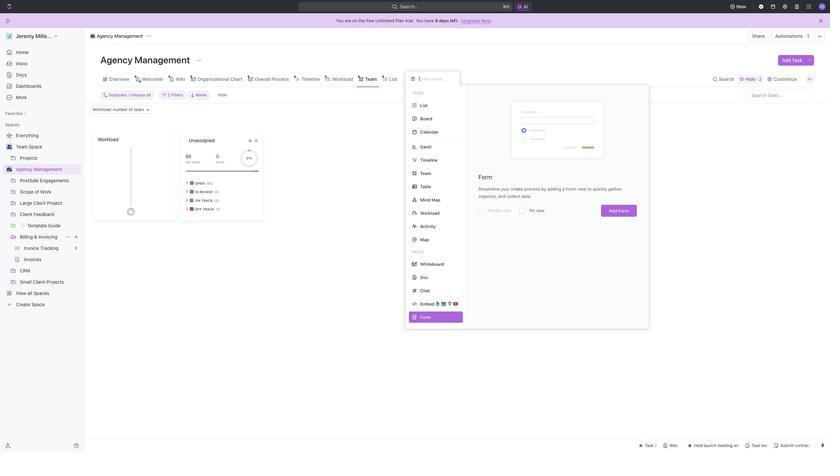 Task type: describe. For each thing, give the bounding box(es) containing it.
a
[[563, 186, 565, 192]]

0 vertical spatial management
[[114, 33, 143, 39]]

wiki link
[[175, 74, 185, 84]]

add for add task
[[783, 57, 792, 63]]

inbox
[[16, 61, 28, 66]]

search...
[[400, 4, 419, 9]]

organizational chart
[[198, 76, 243, 82]]

1 vertical spatial agency
[[100, 54, 133, 65]]

open (61)
[[195, 181, 213, 185]]

view inside streamline your intake process by adding a form view to quickly gather, organize, and collect data.
[[578, 186, 587, 192]]

organizational chart link
[[196, 74, 243, 84]]

favorites
[[5, 111, 23, 116]]

trial.
[[406, 18, 415, 23]]

welcome! link
[[141, 74, 164, 84]]

process
[[525, 186, 541, 192]]

Enter name... field
[[419, 76, 455, 82]]

pin view
[[530, 208, 545, 213]]

not
[[186, 160, 191, 164]]

hide for hide 2
[[746, 76, 756, 82]]

overview
[[109, 76, 130, 82]]

0 done
[[216, 153, 224, 164]]

view button
[[406, 74, 427, 84]]

2 you from the left
[[416, 18, 424, 23]]

intake
[[512, 186, 524, 192]]

team inside "sidebar" navigation
[[16, 144, 27, 150]]

0
[[216, 153, 219, 159]]

&
[[34, 234, 37, 240]]

off
[[195, 207, 202, 211]]

and
[[499, 194, 506, 199]]

tasks
[[412, 91, 424, 95]]

view for private view
[[503, 208, 511, 213]]

team space
[[16, 144, 42, 150]]

view
[[414, 76, 425, 82]]

track for off track
[[203, 207, 214, 211]]

0 vertical spatial agency management
[[97, 33, 143, 39]]

mind
[[421, 197, 431, 202]]

adding
[[548, 186, 562, 192]]

days
[[439, 18, 449, 23]]

add form
[[610, 208, 630, 214]]

billing & invoicing link
[[20, 232, 63, 242]]

home
[[16, 49, 29, 55]]

team space link
[[16, 142, 80, 152]]

business time image inside tree
[[7, 167, 12, 171]]

tree inside "sidebar" navigation
[[3, 130, 82, 310]]

team link
[[364, 74, 377, 84]]

on inside you are on the free unlimited plan trial. you have 9 days left. upgrade now
[[353, 18, 358, 23]]

off track (1)
[[195, 207, 220, 211]]

inbox link
[[3, 58, 82, 69]]

docs
[[16, 72, 27, 78]]

docs link
[[3, 70, 82, 80]]

customize
[[774, 76, 798, 82]]

home link
[[3, 47, 82, 58]]

your
[[501, 186, 510, 192]]

0 vertical spatial team
[[365, 76, 377, 82]]

spaces
[[5, 122, 19, 127]]

space
[[29, 144, 42, 150]]

1 vertical spatial agency management
[[100, 54, 192, 65]]

(2) for in review (2)
[[214, 190, 219, 194]]

2 vertical spatial team
[[421, 171, 432, 176]]

unlimited
[[376, 18, 395, 23]]

(1)
[[216, 207, 220, 211]]

user group image
[[7, 145, 12, 149]]

1
[[808, 34, 810, 39]]

data.
[[522, 194, 532, 199]]

66 not done
[[186, 153, 200, 164]]

add for add form
[[610, 208, 618, 214]]

table
[[421, 184, 432, 189]]

process
[[272, 76, 289, 82]]

review
[[200, 190, 213, 194]]

embed
[[421, 301, 435, 307]]

view button
[[406, 71, 427, 87]]

the
[[359, 18, 365, 23]]

share
[[753, 33, 766, 39]]

plan
[[396, 18, 405, 23]]

to
[[588, 186, 592, 192]]

0 vertical spatial workload
[[332, 76, 353, 82]]

view for pin view
[[537, 208, 545, 213]]

overall
[[255, 76, 271, 82]]

billing & invoicing
[[20, 234, 58, 240]]

have
[[425, 18, 434, 23]]

pin
[[530, 208, 536, 213]]

management inside "sidebar" navigation
[[34, 166, 62, 172]]

organize,
[[479, 194, 497, 199]]

add task button
[[779, 55, 807, 66]]

0 vertical spatial map
[[432, 197, 441, 202]]

now
[[482, 18, 491, 23]]

favorites button
[[3, 110, 29, 118]]

+
[[248, 137, 252, 144]]

form inside streamline your intake process by adding a form view to quickly gather, organize, and collect data.
[[566, 186, 577, 192]]

by
[[542, 186, 547, 192]]

in
[[195, 190, 199, 194]]

done
[[192, 160, 200, 164]]

66
[[186, 153, 192, 159]]

hide button
[[216, 91, 230, 99]]

0 vertical spatial list
[[390, 76, 398, 82]]

2 vertical spatial form
[[619, 208, 630, 214]]

1 horizontal spatial agency management link
[[89, 32, 145, 40]]

dashboards
[[16, 83, 42, 89]]

quickly
[[593, 186, 608, 192]]

hide 2
[[746, 76, 762, 82]]



Task type: vqa. For each thing, say whether or not it's contained in the screenshot.
projects link
no



Task type: locate. For each thing, give the bounding box(es) containing it.
(2) up (1)
[[214, 199, 219, 202]]

2 horizontal spatial form
[[619, 208, 630, 214]]

agency management link
[[89, 32, 145, 40], [16, 164, 80, 175]]

upgrade
[[462, 18, 481, 23]]

billing
[[20, 234, 33, 240]]

1 you from the left
[[336, 18, 344, 23]]

search button
[[711, 74, 737, 84]]

2 horizontal spatial view
[[578, 186, 587, 192]]

team up table
[[421, 171, 432, 176]]

1 horizontal spatial on
[[353, 18, 358, 23]]

streamline
[[479, 186, 500, 192]]

list right team link
[[390, 76, 398, 82]]

calendar
[[421, 129, 439, 134]]

1 horizontal spatial you
[[416, 18, 424, 23]]

1 vertical spatial on
[[195, 199, 201, 202]]

tree containing team space
[[3, 130, 82, 310]]

1 horizontal spatial add
[[783, 57, 792, 63]]

new
[[737, 4, 747, 9]]

form
[[479, 174, 493, 181], [566, 186, 577, 192], [619, 208, 630, 214]]

chat
[[421, 288, 430, 293]]

hide inside button
[[218, 93, 227, 98]]

1 vertical spatial form
[[566, 186, 577, 192]]

2 (2) from the top
[[214, 199, 219, 202]]

list
[[390, 76, 398, 82], [421, 103, 428, 108]]

0 vertical spatial (2)
[[214, 190, 219, 194]]

2 vertical spatial agency management
[[16, 166, 62, 172]]

form right a
[[566, 186, 577, 192]]

2 horizontal spatial team
[[421, 171, 432, 176]]

add inside 'button'
[[783, 57, 792, 63]]

add down gather,
[[610, 208, 618, 214]]

done
[[216, 160, 224, 164]]

share button
[[749, 31, 770, 41]]

0 horizontal spatial timeline
[[302, 76, 320, 82]]

0 horizontal spatial you
[[336, 18, 344, 23]]

1 horizontal spatial timeline
[[421, 157, 438, 163]]

team right the user group image
[[16, 144, 27, 150]]

view right pin on the right top
[[537, 208, 545, 213]]

0 horizontal spatial list
[[390, 76, 398, 82]]

form down gather,
[[619, 208, 630, 214]]

map down the activity
[[421, 237, 429, 242]]

welcome!
[[142, 76, 164, 82]]

activity
[[421, 224, 436, 229]]

0 horizontal spatial map
[[421, 237, 429, 242]]

team
[[365, 76, 377, 82], [16, 144, 27, 150], [421, 171, 432, 176]]

0 vertical spatial agency
[[97, 33, 113, 39]]

mind map
[[421, 197, 441, 202]]

view
[[578, 186, 587, 192], [503, 208, 511, 213], [537, 208, 545, 213]]

team left list link
[[365, 76, 377, 82]]

1 horizontal spatial form
[[566, 186, 577, 192]]

you left have
[[416, 18, 424, 23]]

timeline down gantt
[[421, 157, 438, 163]]

track down in review (2)
[[201, 199, 213, 202]]

0 horizontal spatial view
[[503, 208, 511, 213]]

list up board on the top right
[[421, 103, 428, 108]]

upgrade now link
[[462, 18, 491, 23]]

automations
[[776, 33, 804, 39]]

0 vertical spatial track
[[201, 199, 213, 202]]

2 vertical spatial agency
[[16, 166, 32, 172]]

gantt
[[421, 144, 432, 149]]

business time image
[[91, 34, 95, 38], [7, 167, 12, 171]]

customize button
[[766, 74, 800, 84]]

1 vertical spatial map
[[421, 237, 429, 242]]

new button
[[728, 1, 751, 12]]

board
[[421, 116, 433, 121]]

private
[[489, 208, 502, 213]]

0 horizontal spatial team
[[16, 144, 27, 150]]

(2)
[[214, 190, 219, 194], [214, 199, 219, 202]]

streamline your intake process by adding a form view to quickly gather, organize, and collect data.
[[479, 186, 623, 199]]

track for on track
[[201, 199, 213, 202]]

view right private
[[503, 208, 511, 213]]

form up streamline
[[479, 174, 493, 181]]

open
[[195, 181, 205, 185]]

on track (2)
[[195, 199, 219, 202]]

1 horizontal spatial hide
[[746, 76, 756, 82]]

0 vertical spatial business time image
[[91, 34, 95, 38]]

list link
[[388, 74, 398, 84]]

unassigned
[[189, 138, 215, 143]]

9
[[436, 18, 438, 23]]

on
[[353, 18, 358, 23], [195, 199, 201, 202]]

2 horizontal spatial workload
[[421, 210, 440, 216]]

sidebar navigation
[[0, 28, 85, 452]]

0 vertical spatial hide
[[746, 76, 756, 82]]

agency inside "sidebar" navigation
[[16, 166, 32, 172]]

map
[[432, 197, 441, 202], [421, 237, 429, 242]]

timeline link
[[300, 74, 320, 84]]

2
[[760, 76, 762, 82]]

private view
[[489, 208, 511, 213]]

task
[[793, 57, 803, 63]]

1 vertical spatial (2)
[[214, 199, 219, 202]]

tree
[[3, 130, 82, 310]]

organizational
[[198, 76, 229, 82]]

workload
[[332, 76, 353, 82], [98, 137, 119, 142], [421, 210, 440, 216]]

1 vertical spatial team
[[16, 144, 27, 150]]

2 vertical spatial management
[[34, 166, 62, 172]]

timeline
[[302, 76, 320, 82], [421, 157, 438, 163]]

agency management
[[97, 33, 143, 39], [100, 54, 192, 65], [16, 166, 62, 172]]

0 vertical spatial on
[[353, 18, 358, 23]]

timeline inside "link"
[[302, 76, 320, 82]]

1 horizontal spatial view
[[537, 208, 545, 213]]

you left are
[[336, 18, 344, 23]]

1 horizontal spatial workload
[[332, 76, 353, 82]]

business time image inside agency management link
[[91, 34, 95, 38]]

0 vertical spatial timeline
[[302, 76, 320, 82]]

hide down organizational chart link
[[218, 93, 227, 98]]

Search tasks... text field
[[748, 90, 815, 100]]

add left task
[[783, 57, 792, 63]]

pages
[[412, 250, 424, 254]]

1 (2) from the top
[[214, 190, 219, 194]]

⌘k
[[503, 4, 510, 9]]

on up off at the left top of the page
[[195, 199, 201, 202]]

1 horizontal spatial list
[[421, 103, 428, 108]]

0 horizontal spatial hide
[[218, 93, 227, 98]]

0 horizontal spatial form
[[479, 174, 493, 181]]

whiteboard
[[421, 262, 445, 267]]

overview link
[[108, 74, 130, 84]]

agency
[[97, 33, 113, 39], [100, 54, 133, 65], [16, 166, 32, 172]]

add
[[783, 57, 792, 63], [610, 208, 618, 214]]

1 vertical spatial workload
[[98, 137, 119, 142]]

1 vertical spatial add
[[610, 208, 618, 214]]

agency management inside "sidebar" navigation
[[16, 166, 62, 172]]

1 horizontal spatial map
[[432, 197, 441, 202]]

you are on the free unlimited plan trial. you have 9 days left. upgrade now
[[336, 18, 491, 23]]

invoicing
[[39, 234, 58, 240]]

1 horizontal spatial team
[[365, 76, 377, 82]]

doc
[[421, 275, 429, 280]]

1 vertical spatial timeline
[[421, 157, 438, 163]]

hide left 2 on the top of page
[[746, 76, 756, 82]]

hide for hide
[[218, 93, 227, 98]]

are
[[345, 18, 351, 23]]

1 vertical spatial list
[[421, 103, 428, 108]]

track down on track (2) on the left of the page
[[203, 207, 214, 211]]

hide
[[746, 76, 756, 82], [218, 93, 227, 98]]

0 vertical spatial add
[[783, 57, 792, 63]]

0 horizontal spatial on
[[195, 199, 201, 202]]

map right mind
[[432, 197, 441, 202]]

(2) for on track (2)
[[214, 199, 219, 202]]

0 horizontal spatial business time image
[[7, 167, 12, 171]]

on right are
[[353, 18, 358, 23]]

1 vertical spatial agency management link
[[16, 164, 80, 175]]

1 vertical spatial track
[[203, 207, 214, 211]]

view left the to
[[578, 186, 587, 192]]

in review (2)
[[195, 190, 219, 194]]

(61)
[[206, 181, 213, 185]]

you
[[336, 18, 344, 23], [416, 18, 424, 23]]

dashboards link
[[3, 81, 82, 92]]

gather,
[[609, 186, 623, 192]]

0 horizontal spatial add
[[610, 208, 618, 214]]

1 vertical spatial hide
[[218, 93, 227, 98]]

1 horizontal spatial business time image
[[91, 34, 95, 38]]

1 vertical spatial management
[[135, 54, 190, 65]]

0 horizontal spatial workload
[[98, 137, 119, 142]]

add task
[[783, 57, 803, 63]]

2 vertical spatial workload
[[421, 210, 440, 216]]

0 horizontal spatial agency management link
[[16, 164, 80, 175]]

1 vertical spatial business time image
[[7, 167, 12, 171]]

chart
[[231, 76, 243, 82]]

timeline right process
[[302, 76, 320, 82]]

workload link
[[331, 74, 353, 84]]

(2) right review
[[214, 190, 219, 194]]

0 vertical spatial agency management link
[[89, 32, 145, 40]]

0 vertical spatial form
[[479, 174, 493, 181]]

search
[[720, 76, 735, 82]]



